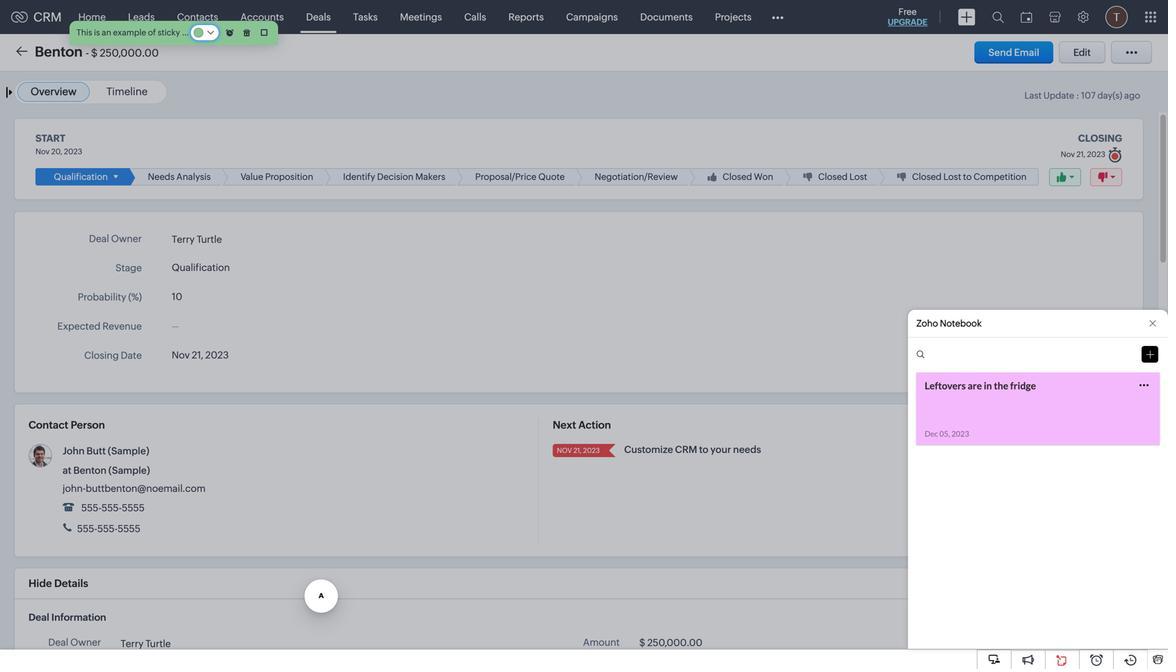 Task type: locate. For each thing, give the bounding box(es) containing it.
closed
[[723, 172, 753, 182], [819, 172, 848, 182], [913, 172, 942, 182]]

3 closed from the left
[[913, 172, 942, 182]]

2 horizontal spatial 21,
[[1077, 150, 1086, 159]]

closing date
[[84, 350, 142, 361]]

buttbenton@noemail.com
[[86, 484, 206, 495]]

1 horizontal spatial owner
[[111, 233, 142, 245]]

0 vertical spatial owner
[[111, 233, 142, 245]]

john
[[63, 446, 85, 457]]

deal down the 'hide'
[[29, 613, 49, 624]]

overview
[[31, 86, 77, 98]]

0 vertical spatial (sample)
[[108, 446, 149, 457]]

1 vertical spatial 21,
[[192, 350, 203, 361]]

$
[[91, 47, 98, 59], [640, 638, 646, 649]]

$ right amount
[[640, 638, 646, 649]]

john-buttbenton@noemail.com
[[63, 484, 206, 495]]

benton down butt
[[73, 465, 107, 477]]

send
[[989, 47, 1013, 58]]

customize crm to your needs link
[[625, 445, 762, 456]]

0 horizontal spatial to
[[700, 445, 709, 456]]

lost for closed lost to competition
[[944, 172, 962, 182]]

1 horizontal spatial terry
[[172, 234, 195, 245]]

1 vertical spatial deal owner
[[48, 638, 101, 649]]

next action
[[553, 420, 611, 432]]

1 horizontal spatial qualification
[[172, 262, 230, 273]]

1 horizontal spatial turtle
[[197, 234, 222, 245]]

accounts link
[[229, 0, 295, 34]]

nov
[[35, 147, 50, 156], [1061, 150, 1075, 159], [172, 350, 190, 361], [557, 447, 572, 455]]

1 horizontal spatial nov 21, 2023
[[557, 447, 600, 455]]

nov inside start nov 20, 2023
[[35, 147, 50, 156]]

closing
[[1079, 133, 1123, 144]]

1 vertical spatial nov 21, 2023
[[557, 447, 600, 455]]

campaigns link
[[555, 0, 629, 34]]

1 vertical spatial (sample)
[[108, 465, 150, 477]]

555-555-5555
[[79, 503, 145, 514], [75, 524, 141, 535]]

1 horizontal spatial closed
[[819, 172, 848, 182]]

(sample) up john-buttbenton@noemail.com link
[[108, 465, 150, 477]]

2023
[[64, 147, 82, 156], [1088, 150, 1106, 159], [205, 350, 229, 361], [583, 447, 600, 455]]

crm right logo
[[33, 10, 62, 24]]

upgrade
[[888, 17, 928, 27]]

0 horizontal spatial turtle
[[146, 639, 171, 650]]

1 lost from the left
[[850, 172, 868, 182]]

0 horizontal spatial crm
[[33, 10, 62, 24]]

owner
[[111, 233, 142, 245], [70, 638, 101, 649]]

$ right -
[[91, 47, 98, 59]]

0 vertical spatial 5555
[[122, 503, 145, 514]]

nov 21, 2023 down 10
[[172, 350, 229, 361]]

5555
[[122, 503, 145, 514], [118, 524, 141, 535]]

analysis
[[177, 172, 211, 182]]

logo image
[[11, 11, 28, 23]]

21, down next action
[[574, 447, 582, 455]]

at
[[63, 465, 71, 477]]

to left competition
[[964, 172, 972, 182]]

qualification
[[54, 172, 108, 182], [172, 262, 230, 273]]

terry
[[172, 234, 195, 245], [121, 639, 144, 650]]

to left the your
[[700, 445, 709, 456]]

benton
[[35, 44, 83, 60], [73, 465, 107, 477]]

0 vertical spatial turtle
[[197, 234, 222, 245]]

maximize image
[[261, 29, 268, 36]]

closed won
[[723, 172, 774, 182]]

250,000.00
[[100, 47, 159, 59], [648, 638, 703, 649]]

expected revenue
[[57, 321, 142, 332]]

qualification up 10
[[172, 262, 230, 273]]

2 lost from the left
[[944, 172, 962, 182]]

0 vertical spatial to
[[964, 172, 972, 182]]

1 vertical spatial crm
[[675, 445, 698, 456]]

1 vertical spatial terry
[[121, 639, 144, 650]]

deal information
[[29, 613, 106, 624]]

this is an example of sticky note!
[[77, 28, 202, 37]]

benton left -
[[35, 44, 83, 60]]

owner down information at the bottom
[[70, 638, 101, 649]]

2 vertical spatial 21,
[[574, 447, 582, 455]]

555-555-5555 down john-buttbenton@noemail.com link
[[79, 503, 145, 514]]

1 vertical spatial 250,000.00
[[648, 638, 703, 649]]

profile image
[[1106, 6, 1128, 28]]

expected
[[57, 321, 101, 332]]

owner up stage in the left of the page
[[111, 233, 142, 245]]

1 horizontal spatial $
[[640, 638, 646, 649]]

decision
[[377, 172, 414, 182]]

deal owner up stage in the left of the page
[[89, 233, 142, 245]]

deal owner
[[89, 233, 142, 245], [48, 638, 101, 649]]

date
[[121, 350, 142, 361]]

deal owner down information at the bottom
[[48, 638, 101, 649]]

1 vertical spatial benton
[[73, 465, 107, 477]]

0 vertical spatial qualification
[[54, 172, 108, 182]]

crm left the your
[[675, 445, 698, 456]]

0 horizontal spatial terry
[[121, 639, 144, 650]]

(%)
[[128, 292, 142, 303]]

0 vertical spatial benton
[[35, 44, 83, 60]]

qualification down 20,
[[54, 172, 108, 182]]

21, right "date"
[[192, 350, 203, 361]]

edit button
[[1059, 41, 1106, 64]]

0 horizontal spatial lost
[[850, 172, 868, 182]]

1 vertical spatial to
[[700, 445, 709, 456]]

0 horizontal spatial owner
[[70, 638, 101, 649]]

(sample) up benton (sample) link
[[108, 446, 149, 457]]

deal down deal information
[[48, 638, 68, 649]]

nov left 20,
[[35, 147, 50, 156]]

0 horizontal spatial nov 21, 2023
[[172, 350, 229, 361]]

1 closed from the left
[[723, 172, 753, 182]]

email
[[1015, 47, 1040, 58]]

overview link
[[31, 86, 77, 98]]

2023 inside start nov 20, 2023
[[64, 147, 82, 156]]

terry turtle
[[172, 234, 222, 245], [121, 639, 171, 650]]

to for competition
[[964, 172, 972, 182]]

benton (sample) link
[[73, 465, 150, 477]]

deal up probability
[[89, 233, 109, 245]]

2 vertical spatial deal
[[48, 638, 68, 649]]

closed for closed won
[[723, 172, 753, 182]]

0 vertical spatial terry
[[172, 234, 195, 245]]

0 vertical spatial $
[[91, 47, 98, 59]]

identify decision makers
[[343, 172, 446, 182]]

home link
[[67, 0, 117, 34]]

1 horizontal spatial 250,000.00
[[648, 638, 703, 649]]

0 vertical spatial deal
[[89, 233, 109, 245]]

home
[[78, 11, 106, 23]]

2 horizontal spatial closed
[[913, 172, 942, 182]]

0 horizontal spatial 250,000.00
[[100, 47, 159, 59]]

2 closed from the left
[[819, 172, 848, 182]]

250,000.00 inside benton - $ 250,000.00
[[100, 47, 159, 59]]

nov down update on the right of page
[[1061, 150, 1075, 159]]

quote
[[539, 172, 565, 182]]

hide details
[[29, 578, 88, 590]]

revenue
[[102, 321, 142, 332]]

0 horizontal spatial $
[[91, 47, 98, 59]]

1 horizontal spatial lost
[[944, 172, 962, 182]]

needs
[[734, 445, 762, 456]]

21, inside closing nov 21, 2023
[[1077, 150, 1086, 159]]

1 horizontal spatial 21,
[[574, 447, 582, 455]]

1 horizontal spatial to
[[964, 172, 972, 182]]

555-
[[81, 503, 102, 514], [102, 503, 122, 514], [77, 524, 97, 535], [97, 524, 118, 535]]

0 vertical spatial 250,000.00
[[100, 47, 159, 59]]

closing
[[84, 350, 119, 361]]

nov right "date"
[[172, 350, 190, 361]]

555-555-5555 down john-buttbenton@noemail.com
[[75, 524, 141, 535]]

1 horizontal spatial terry turtle
[[172, 234, 222, 245]]

0 vertical spatial crm
[[33, 10, 62, 24]]

send email
[[989, 47, 1040, 58]]

reminder image
[[226, 29, 234, 37]]

1 vertical spatial terry turtle
[[121, 639, 171, 650]]

contact person
[[29, 420, 105, 432]]

$ inside benton - $ 250,000.00
[[91, 47, 98, 59]]

nov down next at the bottom
[[557, 447, 572, 455]]

0 vertical spatial terry turtle
[[172, 234, 222, 245]]

nov 21, 2023 down next action
[[557, 447, 600, 455]]

(sample)
[[108, 446, 149, 457], [108, 465, 150, 477]]

at benton (sample)
[[63, 465, 150, 477]]

value proposition
[[241, 172, 313, 182]]

deal
[[89, 233, 109, 245], [29, 613, 49, 624], [48, 638, 68, 649]]

0 vertical spatial 21,
[[1077, 150, 1086, 159]]

free upgrade
[[888, 7, 928, 27]]

send email button
[[975, 41, 1054, 64]]

last
[[1025, 90, 1042, 101]]

21, down closing
[[1077, 150, 1086, 159]]

0 horizontal spatial closed
[[723, 172, 753, 182]]

last update : 107 day(s) ago
[[1025, 90, 1141, 101]]

crm link
[[11, 10, 62, 24]]

0 vertical spatial deal owner
[[89, 233, 142, 245]]

1 vertical spatial turtle
[[146, 639, 171, 650]]

reports
[[509, 11, 544, 23]]

leads link
[[117, 0, 166, 34]]

details
[[54, 578, 88, 590]]

documents
[[641, 11, 693, 23]]

butt
[[87, 446, 106, 457]]



Task type: describe. For each thing, give the bounding box(es) containing it.
closed lost
[[819, 172, 868, 182]]

information
[[51, 613, 106, 624]]

calls
[[465, 11, 486, 23]]

20,
[[51, 147, 62, 156]]

contacts link
[[166, 0, 229, 34]]

2023 inside closing nov 21, 2023
[[1088, 150, 1106, 159]]

10
[[172, 292, 182, 303]]

leads
[[128, 11, 155, 23]]

1 horizontal spatial crm
[[675, 445, 698, 456]]

action
[[579, 420, 611, 432]]

tasks
[[353, 11, 378, 23]]

1 vertical spatial 5555
[[118, 524, 141, 535]]

day(s)
[[1098, 90, 1123, 101]]

search image
[[993, 11, 1005, 23]]

stage
[[116, 263, 142, 274]]

probability (%)
[[78, 292, 142, 303]]

makers
[[416, 172, 446, 182]]

next
[[553, 420, 576, 432]]

tasks link
[[342, 0, 389, 34]]

value
[[241, 172, 263, 182]]

0 vertical spatial 555-555-5555
[[79, 503, 145, 514]]

to for your
[[700, 445, 709, 456]]

projects
[[715, 11, 752, 23]]

proposal/price quote
[[476, 172, 565, 182]]

meetings
[[400, 11, 442, 23]]

hide
[[29, 578, 52, 590]]

proposition
[[265, 172, 313, 182]]

notebook
[[940, 319, 982, 329]]

-
[[86, 47, 89, 59]]

needs analysis
[[148, 172, 211, 182]]

timeline link
[[106, 86, 148, 98]]

contact
[[29, 420, 68, 432]]

calendar image
[[1021, 11, 1033, 23]]

1 vertical spatial 555-555-5555
[[75, 524, 141, 535]]

projects link
[[704, 0, 763, 34]]

closed lost to competition
[[913, 172, 1027, 182]]

needs
[[148, 172, 175, 182]]

probability
[[78, 292, 126, 303]]

0 vertical spatial nov 21, 2023
[[172, 350, 229, 361]]

documents link
[[629, 0, 704, 34]]

john-
[[63, 484, 86, 495]]

0 horizontal spatial 21,
[[192, 350, 203, 361]]

profile element
[[1098, 0, 1137, 34]]

delete image
[[244, 29, 251, 37]]

calls link
[[453, 0, 498, 34]]

won
[[754, 172, 774, 182]]

start nov 20, 2023
[[35, 133, 82, 156]]

closed for closed lost to competition
[[913, 172, 942, 182]]

customize crm to your needs
[[625, 445, 762, 456]]

update
[[1044, 90, 1075, 101]]

zoho notebook
[[917, 319, 982, 329]]

benton - $ 250,000.00
[[35, 44, 159, 60]]

zoho
[[917, 319, 939, 329]]

free
[[899, 7, 917, 17]]

1 vertical spatial deal
[[29, 613, 49, 624]]

contacts
[[177, 11, 218, 23]]

customize
[[625, 445, 674, 456]]

nov inside closing nov 21, 2023
[[1061, 150, 1075, 159]]

0 horizontal spatial terry turtle
[[121, 639, 171, 650]]

0 horizontal spatial qualification
[[54, 172, 108, 182]]

person
[[71, 420, 105, 432]]

$  250,000.00
[[640, 638, 703, 649]]

(sample) for john butt (sample)
[[108, 446, 149, 457]]

john-buttbenton@noemail.com link
[[63, 484, 206, 495]]

john butt (sample)
[[63, 446, 149, 457]]

your
[[711, 445, 732, 456]]

reports link
[[498, 0, 555, 34]]

edit
[[1074, 47, 1092, 58]]

start
[[35, 133, 65, 144]]

lost for closed lost
[[850, 172, 868, 182]]

1 vertical spatial qualification
[[172, 262, 230, 273]]

:
[[1077, 90, 1080, 101]]

competition
[[974, 172, 1027, 182]]

107
[[1082, 90, 1096, 101]]

1 vertical spatial owner
[[70, 638, 101, 649]]

search element
[[984, 0, 1013, 34]]

(sample) for at benton (sample)
[[108, 465, 150, 477]]

john butt (sample) link
[[63, 446, 149, 457]]

ago
[[1125, 90, 1141, 101]]

identify
[[343, 172, 375, 182]]

1 vertical spatial $
[[640, 638, 646, 649]]

deals
[[306, 11, 331, 23]]

amount
[[583, 638, 620, 649]]

hide details link
[[29, 578, 88, 590]]

accounts
[[241, 11, 284, 23]]

closing nov 21, 2023
[[1061, 133, 1123, 159]]

closed for closed lost
[[819, 172, 848, 182]]



Task type: vqa. For each thing, say whether or not it's contained in the screenshot.


